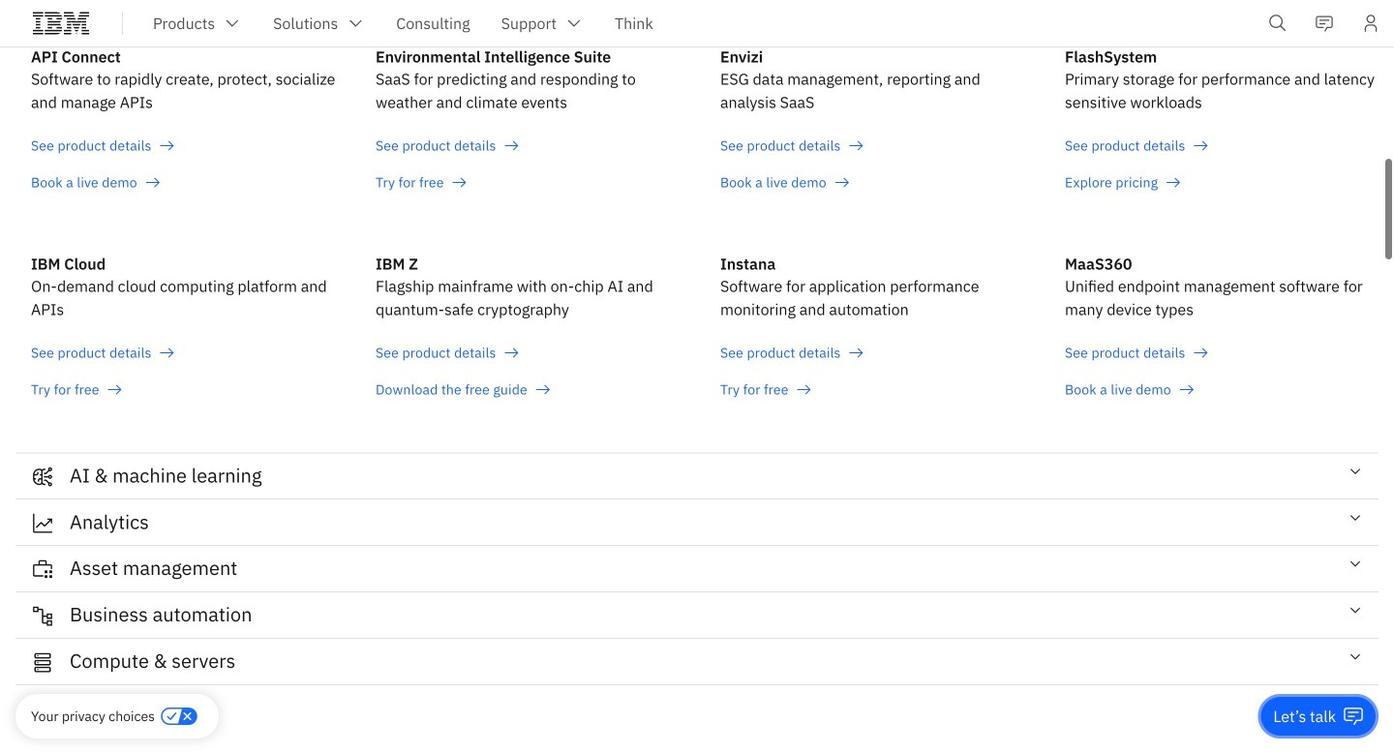 Task type: locate. For each thing, give the bounding box(es) containing it.
let's talk element
[[1274, 706, 1337, 727]]



Task type: describe. For each thing, give the bounding box(es) containing it.
your privacy choices element
[[31, 706, 155, 727]]



